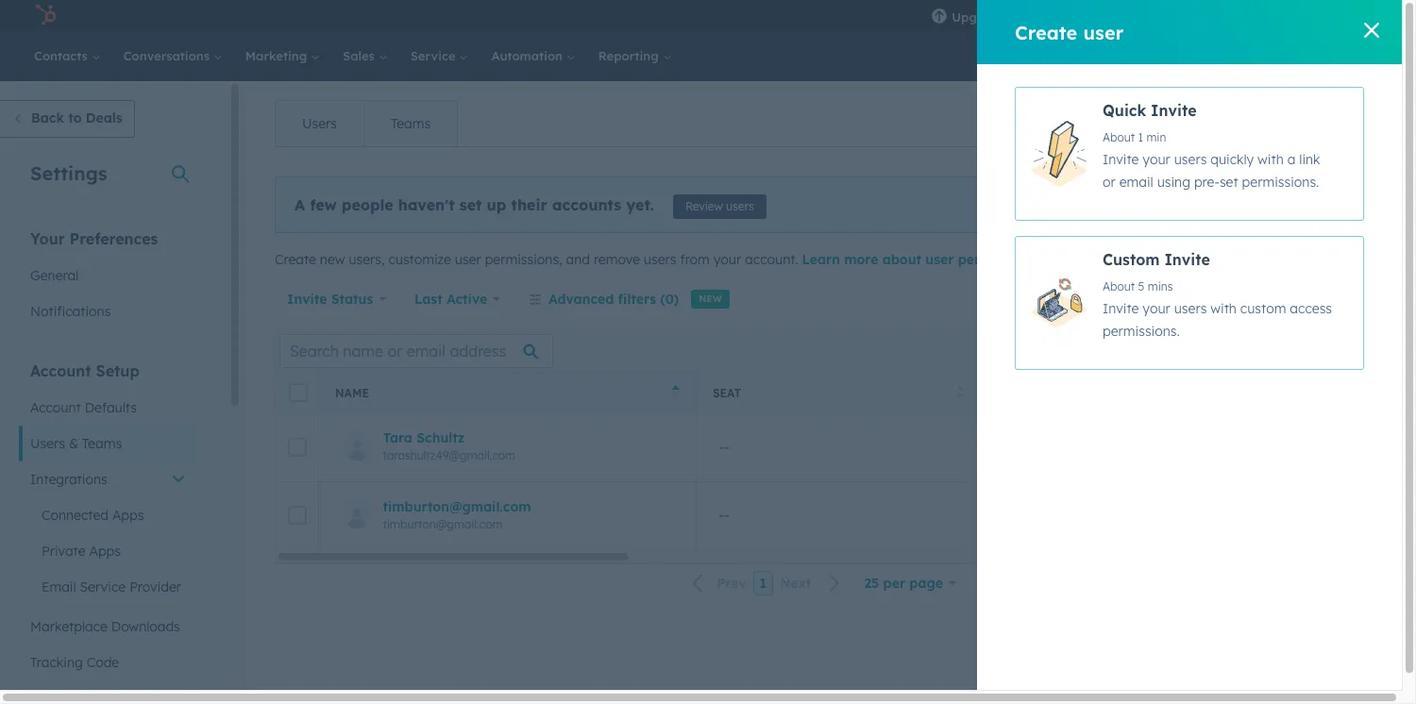 Task type: describe. For each thing, give the bounding box(es) containing it.
notifications image
[[1174, 8, 1191, 25]]

integrations button
[[19, 462, 197, 497]]

preferences
[[70, 229, 158, 248]]

press to sort. element
[[956, 385, 963, 401]]

mins
[[1148, 279, 1173, 294]]

invite inside about 5 mins invite your users with custom access permissions.
[[1103, 300, 1139, 317]]

to
[[68, 110, 82, 126]]

users & teams link
[[19, 426, 197, 462]]

filters
[[618, 291, 656, 308]]

set inside about 1 min invite your users quickly with a link or email using pre-set permissions.
[[1220, 174, 1238, 191]]

apoptosis
[[1234, 8, 1292, 23]]

0 horizontal spatial create user
[[1015, 20, 1124, 44]]

invite up min
[[1151, 101, 1197, 120]]

teams inside teams link
[[391, 115, 431, 132]]

new
[[699, 293, 722, 305]]

haven't
[[398, 195, 455, 214]]

link opens in a new window image inside learn more about user permissions link
[[1044, 254, 1057, 268]]

your preferences element
[[19, 228, 197, 329]]

a
[[295, 195, 305, 214]]

invite status button
[[286, 280, 387, 318]]

upgrade
[[952, 9, 1005, 25]]

1 timburton@gmail.com from the top
[[383, 498, 531, 515]]

menu containing apoptosis studios 2
[[918, 0, 1379, 30]]

user inside learn more about user permissions link
[[925, 251, 954, 268]]

learn more about user permissions link
[[802, 250, 1061, 273]]

back to deals link
[[0, 100, 135, 138]]

invite status
[[287, 291, 373, 308]]

about 5 mins invite your users with custom access permissions.
[[1103, 279, 1332, 340]]

ascending sort. press to sort descending. element
[[673, 385, 680, 401]]

defaults
[[85, 399, 137, 416]]

0 horizontal spatial set
[[460, 195, 482, 214]]

prev button
[[681, 571, 753, 596]]

min
[[1146, 130, 1166, 144]]

private
[[42, 543, 85, 560]]

a
[[1287, 151, 1296, 168]]

account for account defaults
[[30, 399, 81, 416]]

invite up mins
[[1164, 250, 1210, 269]]

notifications link
[[19, 294, 197, 329]]

account defaults link
[[19, 390, 197, 426]]

apps for connected apps
[[112, 507, 144, 524]]

notifications button
[[1166, 0, 1198, 30]]

their
[[511, 195, 547, 214]]

account setup
[[30, 362, 140, 380]]

permissions. inside about 1 min invite your users quickly with a link or email using pre-set permissions.
[[1242, 174, 1319, 191]]

users link
[[276, 101, 363, 146]]

user inside the create user button
[[1323, 291, 1351, 308]]

hubspot image
[[34, 4, 57, 26]]

review users
[[685, 199, 754, 213]]

access element for tara schultz
[[979, 413, 1404, 481]]

users inside about 1 min invite your users quickly with a link or email using pre-set permissions.
[[1174, 151, 1207, 168]]

account setup element
[[19, 361, 197, 704]]

timburton@gmail.com inside timburton@gmail.com timburton@gmail.com
[[383, 517, 503, 531]]

press to sort. image
[[956, 385, 963, 398]]

setup
[[96, 362, 140, 380]]

connected
[[42, 507, 109, 524]]

search image
[[1362, 49, 1375, 62]]

last active button
[[414, 280, 501, 318]]

teams inside users & teams link
[[82, 435, 122, 452]]

invite inside popup button
[[287, 291, 327, 308]]

create new users, customize user permissions, and remove users from your account.
[[275, 251, 802, 268]]

custom
[[1240, 300, 1286, 317]]

marketplaces image
[[1071, 8, 1088, 25]]

apoptosis studios 2 button
[[1202, 0, 1377, 30]]

tracking
[[30, 654, 83, 671]]

or
[[1103, 174, 1116, 191]]

last
[[414, 291, 442, 308]]

your for custom
[[1143, 300, 1170, 317]]

tara
[[383, 430, 413, 447]]

1 button
[[753, 571, 773, 596]]

deals
[[86, 110, 122, 126]]

Search HubSpot search field
[[1137, 40, 1368, 72]]

custom
[[1103, 250, 1160, 269]]

tara schultz tarashultz49@gmail.com
[[383, 430, 515, 463]]

status
[[331, 291, 373, 308]]

notifications
[[30, 303, 111, 320]]

seat
[[713, 386, 741, 400]]

active
[[447, 291, 487, 308]]

up
[[487, 195, 506, 214]]

studios
[[1296, 8, 1339, 23]]

provider
[[129, 579, 181, 596]]

marketplace downloads link
[[19, 609, 197, 645]]

1 link opens in a new window image from the top
[[1044, 250, 1057, 273]]

users for users
[[302, 115, 337, 132]]

connected apps
[[42, 507, 144, 524]]

calling icon image
[[1031, 8, 1048, 25]]

per
[[883, 575, 905, 592]]

marketplace
[[30, 618, 107, 635]]

and
[[566, 251, 590, 268]]

prev
[[717, 575, 746, 592]]

calling icon button
[[1024, 3, 1056, 27]]

search button
[[1353, 40, 1385, 72]]

general
[[30, 267, 79, 284]]

last active
[[414, 291, 487, 308]]

pre-
[[1194, 174, 1220, 191]]

customize
[[388, 251, 451, 268]]



Task type: vqa. For each thing, say whether or not it's contained in the screenshot.
Expand all items button
no



Task type: locate. For each thing, give the bounding box(es) containing it.
users,
[[349, 251, 385, 268]]

service
[[80, 579, 126, 596]]

1 vertical spatial timburton@gmail.com
[[383, 517, 503, 531]]

1 vertical spatial set
[[460, 195, 482, 214]]

0 vertical spatial teams
[[391, 115, 431, 132]]

permissions. down the export
[[1103, 323, 1180, 340]]

more
[[844, 251, 878, 268]]

email service provider link
[[19, 569, 197, 605]]

1 about from the top
[[1103, 130, 1135, 144]]

with inside about 5 mins invite your users with custom access permissions.
[[1210, 300, 1237, 317]]

tarashultz49@gmail.com
[[383, 449, 515, 463]]

invite left status
[[287, 291, 327, 308]]

quick
[[1103, 101, 1146, 120]]

1 horizontal spatial create user
[[1276, 291, 1351, 308]]

users inside users & teams link
[[30, 435, 65, 452]]

close image
[[1364, 23, 1379, 38]]

ascending sort. press to sort descending. image
[[673, 385, 680, 398]]

permissions. down 'a'
[[1242, 174, 1319, 191]]

0 vertical spatial your
[[1143, 151, 1170, 168]]

teams right &
[[82, 435, 122, 452]]

users left &
[[30, 435, 65, 452]]

1 horizontal spatial teams
[[391, 115, 431, 132]]

permissions,
[[485, 251, 562, 268]]

your for quick
[[1143, 151, 1170, 168]]

users inside users link
[[302, 115, 337, 132]]

timburton@gmail.com link
[[383, 498, 676, 515]]

advanced filters (0) button
[[516, 280, 691, 318]]

link
[[1299, 151, 1320, 168]]

-- for timburton@gmail.com
[[719, 507, 729, 524]]

create user inside button
[[1276, 291, 1351, 308]]

pagination navigation
[[681, 571, 852, 596]]

your inside about 1 min invite your users quickly with a link or email using pre-set permissions.
[[1143, 151, 1170, 168]]

invite down 5
[[1103, 300, 1139, 317]]

export
[[1145, 291, 1190, 308]]

25 per page
[[864, 575, 943, 592]]

0 horizontal spatial with
[[1210, 300, 1237, 317]]

user left the settings image
[[1083, 20, 1124, 44]]

your inside about 5 mins invite your users with custom access permissions.
[[1143, 300, 1170, 317]]

about
[[1103, 130, 1135, 144], [1103, 279, 1135, 294]]

0 vertical spatial create user
[[1015, 20, 1124, 44]]

0 vertical spatial with
[[1258, 151, 1284, 168]]

account up &
[[30, 399, 81, 416]]

about inside about 1 min invite your users quickly with a link or email using pre-set permissions.
[[1103, 130, 1135, 144]]

help image
[[1111, 8, 1128, 25]]

invite up the 'or'
[[1103, 151, 1139, 168]]

with inside about 1 min invite your users quickly with a link or email using pre-set permissions.
[[1258, 151, 1284, 168]]

1 vertical spatial with
[[1210, 300, 1237, 317]]

1 account from the top
[[30, 362, 91, 380]]

new
[[320, 251, 345, 268]]

code
[[87, 654, 119, 671]]

remove
[[594, 251, 640, 268]]

access
[[1290, 300, 1332, 317]]

tara schultz image
[[1213, 7, 1230, 24]]

review
[[685, 199, 723, 213]]

upgrade image
[[931, 8, 948, 25]]

0 vertical spatial create
[[1015, 20, 1077, 44]]

from
[[680, 251, 710, 268]]

1 vertical spatial about
[[1103, 279, 1135, 294]]

2 account from the top
[[30, 399, 81, 416]]

integrations
[[30, 471, 107, 488]]

2 about from the top
[[1103, 279, 1135, 294]]

tracking code link
[[19, 645, 197, 681]]

with left custom
[[1210, 300, 1237, 317]]

private apps
[[42, 543, 121, 560]]

apps for private apps
[[89, 543, 121, 560]]

set left up
[[460, 195, 482, 214]]

0 vertical spatial 1
[[1138, 130, 1143, 144]]

0 horizontal spatial create
[[275, 251, 316, 268]]

1 vertical spatial users
[[30, 435, 65, 452]]

using
[[1157, 174, 1190, 191]]

review users button
[[673, 194, 766, 219]]

user right custom
[[1323, 291, 1351, 308]]

next
[[780, 575, 811, 592]]

accounts
[[552, 195, 621, 214]]

0 horizontal spatial 1
[[760, 575, 767, 592]]

1 horizontal spatial 1
[[1138, 130, 1143, 144]]

2
[[1342, 8, 1349, 23]]

quick invite
[[1103, 101, 1197, 120]]

about down quick
[[1103, 130, 1135, 144]]

apps up service
[[89, 543, 121, 560]]

back
[[31, 110, 64, 126]]

2 access element from the top
[[979, 481, 1404, 549]]

account.
[[745, 251, 798, 268]]

1 right prev
[[760, 575, 767, 592]]

user
[[1083, 20, 1124, 44], [455, 251, 481, 268], [925, 251, 954, 268], [1323, 291, 1351, 308]]

2 link opens in a new window image from the top
[[1044, 254, 1057, 268]]

settings link
[[1139, 5, 1163, 25]]

invite
[[1151, 101, 1197, 120], [1103, 151, 1139, 168], [1164, 250, 1210, 269], [287, 291, 327, 308], [1103, 300, 1139, 317]]

0 vertical spatial account
[[30, 362, 91, 380]]

1 vertical spatial permissions.
[[1103, 323, 1180, 340]]

advanced filters (0)
[[548, 291, 679, 308]]

timburton@gmail.com
[[383, 498, 531, 515], [383, 517, 503, 531]]

about left 5
[[1103, 279, 1135, 294]]

1 vertical spatial account
[[30, 399, 81, 416]]

settings image
[[1142, 8, 1159, 25]]

email
[[42, 579, 76, 596]]

help button
[[1103, 0, 1135, 30]]

navigation containing users
[[275, 100, 458, 147]]

Search name or email address search field
[[279, 334, 553, 368]]

your down mins
[[1143, 300, 1170, 317]]

access element
[[979, 413, 1404, 481], [979, 481, 1404, 549]]

1 -- from the top
[[719, 439, 729, 456]]

&
[[69, 435, 78, 452]]

1 vertical spatial teams
[[82, 435, 122, 452]]

export users button
[[1113, 280, 1241, 318]]

your
[[30, 229, 65, 248]]

1 vertical spatial create
[[275, 251, 316, 268]]

user up active at the left of the page
[[455, 251, 481, 268]]

invite inside about 1 min invite your users quickly with a link or email using pre-set permissions.
[[1103, 151, 1139, 168]]

1 vertical spatial create user
[[1276, 291, 1351, 308]]

your preferences
[[30, 229, 158, 248]]

about for quick invite
[[1103, 130, 1135, 144]]

connected apps link
[[19, 497, 197, 533]]

2 horizontal spatial create
[[1276, 291, 1319, 308]]

permissions
[[958, 251, 1037, 268]]

2 -- from the top
[[719, 507, 729, 524]]

user right about
[[925, 251, 954, 268]]

1 horizontal spatial with
[[1258, 151, 1284, 168]]

1 horizontal spatial set
[[1220, 174, 1238, 191]]

1 horizontal spatial create
[[1015, 20, 1077, 44]]

5
[[1138, 279, 1145, 294]]

users for users & teams
[[30, 435, 65, 452]]

your right the from
[[713, 251, 741, 268]]

with
[[1258, 151, 1284, 168], [1210, 300, 1237, 317]]

0 vertical spatial timburton@gmail.com
[[383, 498, 531, 515]]

-- down seat on the bottom of the page
[[719, 439, 729, 456]]

advanced
[[548, 291, 614, 308]]

downloads
[[111, 618, 180, 635]]

-- for tara schultz
[[719, 439, 729, 456]]

about inside about 5 mins invite your users with custom access permissions.
[[1103, 279, 1135, 294]]

users inside about 5 mins invite your users with custom access permissions.
[[1174, 300, 1207, 317]]

permissions. inside about 5 mins invite your users with custom access permissions.
[[1103, 323, 1180, 340]]

yet.
[[626, 195, 654, 214]]

0 vertical spatial about
[[1103, 130, 1135, 144]]

1 inside button
[[760, 575, 767, 592]]

1 left min
[[1138, 130, 1143, 144]]

a few people haven't set up their accounts yet.
[[295, 195, 654, 214]]

tara schultz link
[[383, 430, 676, 447]]

account for account setup
[[30, 362, 91, 380]]

1 vertical spatial --
[[719, 507, 729, 524]]

1 vertical spatial your
[[713, 251, 741, 268]]

timburton@gmail.com timburton@gmail.com
[[383, 498, 531, 531]]

schultz
[[417, 430, 465, 447]]

link opens in a new window image
[[1044, 250, 1057, 273], [1044, 254, 1057, 268]]

menu
[[918, 0, 1379, 30]]

0 vertical spatial users
[[302, 115, 337, 132]]

--
[[719, 439, 729, 456], [719, 507, 729, 524]]

None checkbox
[[1015, 87, 1364, 221], [1015, 236, 1364, 370], [1015, 87, 1364, 221], [1015, 236, 1364, 370]]

0 horizontal spatial users
[[30, 435, 65, 452]]

25 per page button
[[852, 565, 968, 602]]

tracking code
[[30, 654, 119, 671]]

about
[[882, 251, 921, 268]]

1 inside about 1 min invite your users quickly with a link or email using pre-set permissions.
[[1138, 130, 1143, 144]]

2 vertical spatial create
[[1276, 291, 1319, 308]]

email
[[1119, 174, 1153, 191]]

1 horizontal spatial permissions.
[[1242, 174, 1319, 191]]

back to deals
[[31, 110, 122, 126]]

teams up haven't
[[391, 115, 431, 132]]

-- up prev
[[719, 507, 729, 524]]

create
[[1015, 20, 1077, 44], [275, 251, 316, 268], [1276, 291, 1319, 308]]

0 horizontal spatial teams
[[82, 435, 122, 452]]

1 access element from the top
[[979, 413, 1404, 481]]

page
[[909, 575, 943, 592]]

people
[[342, 195, 393, 214]]

2 vertical spatial your
[[1143, 300, 1170, 317]]

with left 'a'
[[1258, 151, 1284, 168]]

navigation
[[275, 100, 458, 147]]

create inside button
[[1276, 291, 1319, 308]]

account defaults
[[30, 399, 137, 416]]

email service provider
[[42, 579, 181, 596]]

next button
[[773, 571, 852, 596]]

2 timburton@gmail.com from the top
[[383, 517, 503, 531]]

menu item
[[1018, 0, 1022, 30]]

your down min
[[1143, 151, 1170, 168]]

apps down integrations button
[[112, 507, 144, 524]]

1 horizontal spatial users
[[302, 115, 337, 132]]

access element for timburton@gmail.com
[[979, 481, 1404, 549]]

about 1 min invite your users quickly with a link or email using pre-set permissions.
[[1103, 130, 1320, 191]]

private apps link
[[19, 533, 197, 569]]

0 vertical spatial --
[[719, 439, 729, 456]]

general link
[[19, 258, 197, 294]]

name
[[335, 386, 369, 400]]

1 vertical spatial apps
[[89, 543, 121, 560]]

1 vertical spatial 1
[[760, 575, 767, 592]]

quickly
[[1210, 151, 1254, 168]]

set down quickly
[[1220, 174, 1238, 191]]

0 vertical spatial permissions.
[[1242, 174, 1319, 191]]

marketplaces button
[[1060, 0, 1099, 30]]

0 vertical spatial apps
[[112, 507, 144, 524]]

users up few
[[302, 115, 337, 132]]

hubspot link
[[23, 4, 71, 26]]

about for custom invite
[[1103, 279, 1135, 294]]

0 horizontal spatial permissions.
[[1103, 323, 1180, 340]]

users
[[1174, 151, 1207, 168], [726, 199, 754, 213], [644, 251, 676, 268], [1194, 291, 1229, 308], [1174, 300, 1207, 317]]

0 vertical spatial set
[[1220, 174, 1238, 191]]

account up account defaults
[[30, 362, 91, 380]]



